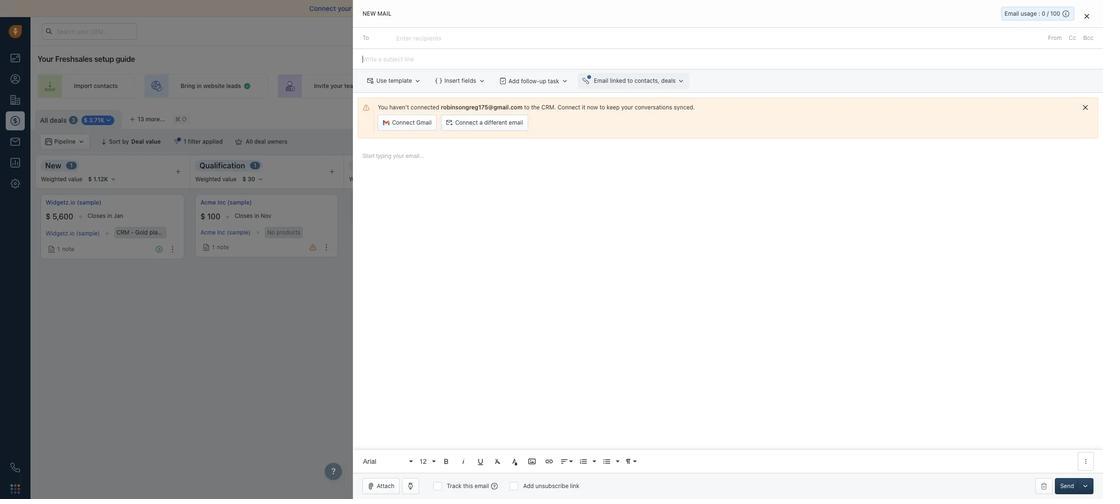 Task type: describe. For each thing, give the bounding box(es) containing it.
text color image
[[511, 458, 520, 467]]

1 down the 3
[[70, 162, 73, 169]]

route leads to your team link
[[385, 74, 507, 98]]

template
[[389, 77, 412, 84]]

1 note for $ 5,600
[[57, 246, 74, 253]]

:
[[1039, 10, 1041, 17]]

in for closes in nov
[[255, 213, 259, 220]]

in for bring in website leads
[[197, 83, 202, 90]]

of
[[531, 4, 537, 12]]

nov
[[261, 213, 272, 220]]

sequence
[[589, 83, 615, 90]]

up inside "link"
[[689, 83, 696, 90]]

container_wx8msf4aqz5i3rn1 image inside 'bring in website leads' link
[[243, 82, 251, 90]]

email inside "button"
[[509, 119, 523, 126]]

close image
[[1085, 13, 1090, 19]]

plan
[[150, 229, 161, 236]]

1 sales from the left
[[573, 83, 587, 90]]

your for your freshsales setup guide
[[38, 55, 53, 63]]

invite your team
[[314, 83, 358, 90]]

application containing arial
[[353, 143, 1104, 474]]

new for new
[[45, 161, 61, 170]]

cc
[[1070, 34, 1077, 42]]

align image
[[560, 458, 569, 467]]

all deal owners button
[[229, 134, 294, 150]]

0 horizontal spatial up
[[540, 77, 547, 85]]

0 vertical spatial 100
[[1051, 10, 1061, 17]]

gmail
[[417, 119, 432, 126]]

contacts,
[[635, 77, 660, 84]]

13 more... button
[[124, 113, 170, 126]]

qualification
[[200, 161, 245, 170]]

mail
[[378, 10, 392, 17]]

2 acme from the top
[[201, 229, 216, 237]]

linked
[[610, 77, 626, 84]]

1 acme inc (sample) link from the top
[[201, 199, 252, 207]]

$ for $ 100
[[201, 213, 205, 221]]

now
[[587, 104, 598, 111]]

create
[[553, 83, 571, 90]]

$ 100
[[201, 213, 220, 221]]

your inside "link"
[[698, 83, 710, 90]]

email linked to contacts, deals button
[[578, 73, 690, 89]]

keep
[[607, 104, 620, 111]]

⌘
[[175, 116, 181, 123]]

0 vertical spatial and
[[457, 4, 469, 12]]

deals inside button
[[662, 77, 676, 84]]

fields
[[462, 77, 476, 84]]

paragraph format image
[[624, 458, 633, 467]]

$ 5,600
[[46, 213, 73, 221]]

2-
[[493, 4, 500, 12]]

1 inside button
[[184, 138, 186, 145]]

set up your sales pipeline link
[[642, 74, 766, 98]]

crm.
[[542, 104, 556, 111]]

1 filter applied button
[[167, 134, 229, 150]]

ordered list image
[[580, 458, 588, 467]]

route
[[421, 83, 437, 90]]

you haven't connected robinsongreg175@gmail.com to the crm. connect it now to keep your conversations synced.
[[378, 104, 695, 111]]

bring in website leads
[[181, 83, 241, 90]]

arial
[[363, 458, 377, 466]]

o
[[182, 116, 187, 123]]

sync
[[515, 4, 529, 12]]

haven't
[[390, 104, 409, 111]]

insert fields button
[[431, 73, 490, 89]]

connect a different email button
[[441, 115, 529, 131]]

insert
[[445, 77, 460, 84]]

connect your mailbox to improve deliverability and enable 2-way sync of email conversations.
[[309, 4, 604, 12]]

italic (⌘i) image
[[459, 458, 468, 467]]

1 right container_wx8msf4aqz5i3rn1 icon
[[57, 246, 60, 253]]

more...
[[146, 116, 165, 123]]

0
[[1042, 10, 1046, 17]]

to inside button
[[628, 77, 633, 84]]

12
[[419, 458, 427, 466]]

1 inc from the top
[[218, 199, 226, 206]]

1 leads from the left
[[226, 83, 241, 90]]

create sales sequence
[[553, 83, 615, 90]]

1 vertical spatial deals
[[50, 116, 67, 124]]

add deal
[[812, 83, 836, 90]]

deal for all
[[254, 138, 266, 145]]

container_wx8msf4aqz5i3rn1 image inside the 1 filter applied button
[[173, 139, 180, 145]]

pipeline
[[727, 83, 749, 90]]

connect for connect your mailbox to improve deliverability and enable 2-way sync of email conversations.
[[309, 4, 336, 12]]

your right keep
[[622, 104, 634, 111]]

2 widgetz.io from the top
[[46, 230, 75, 238]]

3
[[71, 117, 75, 124]]

2 acme inc (sample) from the top
[[201, 229, 251, 237]]

way
[[500, 4, 513, 12]]

in for closes in jan
[[107, 213, 112, 220]]

guide
[[116, 55, 135, 63]]

synced.
[[674, 104, 695, 111]]

freshworks switcher image
[[10, 485, 20, 495]]

import
[[74, 83, 92, 90]]

team inside route leads to your team link
[[476, 83, 490, 90]]

use template button
[[363, 73, 426, 89]]

(sample) up closes in jan
[[77, 199, 101, 206]]

to
[[363, 34, 369, 42]]

team inside invite your team link
[[345, 83, 358, 90]]

explore plans link
[[918, 25, 966, 37]]

contacts
[[94, 83, 118, 90]]

insert link (⌘k) image
[[545, 458, 554, 467]]

add deal link
[[776, 74, 853, 98]]

link
[[570, 483, 580, 490]]

phone element
[[6, 459, 25, 478]]

(sample) down $ 100 at the left top of page
[[186, 229, 210, 236]]

jan
[[114, 213, 123, 220]]

add follow-up task
[[509, 77, 560, 85]]

Write a subject line text field
[[353, 49, 1104, 69]]

discovery
[[354, 161, 389, 170]]

usage
[[1021, 10, 1037, 17]]

trial
[[856, 28, 866, 34]]

invite your team link
[[278, 74, 375, 98]]

1 down $ 100 at the left top of page
[[212, 244, 215, 251]]

the
[[531, 104, 540, 111]]

underline (⌘u) image
[[477, 458, 485, 467]]

forecasting
[[1009, 138, 1042, 146]]

attach button
[[363, 479, 400, 495]]

email image
[[1009, 27, 1016, 35]]

13 more...
[[138, 116, 165, 123]]

owners
[[268, 138, 288, 145]]

email usage : 0 / 100
[[1005, 10, 1061, 17]]

12 button
[[416, 453, 437, 472]]

set
[[678, 83, 688, 90]]

quotas
[[976, 138, 996, 146]]

products
[[277, 229, 301, 236]]

ends
[[867, 28, 879, 34]]

-
[[131, 229, 134, 236]]

email for email usage : 0 / 100
[[1005, 10, 1020, 17]]

monthly
[[163, 229, 184, 236]]

improve
[[388, 4, 413, 12]]

explore
[[924, 27, 944, 35]]

(sample) down closes in nov
[[227, 229, 251, 237]]

bold (⌘b) image
[[442, 458, 451, 467]]

closes for $ 100
[[235, 213, 253, 220]]

0 horizontal spatial 100
[[207, 213, 220, 221]]

2 inc from the top
[[217, 229, 225, 237]]

track this email
[[447, 483, 489, 490]]

all for deal
[[246, 138, 253, 145]]



Task type: vqa. For each thing, say whether or not it's contained in the screenshot.
THE FOR
no



Task type: locate. For each thing, give the bounding box(es) containing it.
container_wx8msf4aqz5i3rn1 image
[[48, 246, 55, 253]]

container_wx8msf4aqz5i3rn1 image right applied
[[235, 139, 242, 145]]

1 horizontal spatial leads
[[439, 83, 454, 90]]

connect your mailbox link
[[309, 4, 380, 12]]

2 sales from the left
[[712, 83, 726, 90]]

0 vertical spatial your
[[843, 28, 855, 34]]

connected
[[411, 104, 440, 111]]

arial button
[[360, 453, 414, 472]]

1 down all deal owners button
[[254, 162, 257, 169]]

container_wx8msf4aqz5i3rn1 image inside all deal owners button
[[235, 139, 242, 145]]

crm - gold plan monthly (sample)
[[117, 229, 210, 236]]

1 note for $ 100
[[212, 244, 229, 251]]

invite
[[314, 83, 329, 90]]

0 vertical spatial acme inc (sample)
[[201, 199, 252, 206]]

clear formatting image
[[494, 458, 502, 467]]

1 closes from the left
[[88, 213, 106, 220]]

more misc image
[[1082, 458, 1091, 467]]

all deals 3
[[40, 116, 75, 124]]

container_wx8msf4aqz5i3rn1 image left filter
[[173, 139, 180, 145]]

1 horizontal spatial note
[[217, 244, 229, 251]]

1 vertical spatial acme
[[201, 229, 216, 237]]

1 horizontal spatial new
[[363, 10, 376, 17]]

up right set
[[689, 83, 696, 90]]

1 horizontal spatial deals
[[662, 77, 676, 84]]

1 filter applied
[[184, 138, 223, 145]]

no products
[[267, 229, 301, 236]]

2 $ from the left
[[201, 213, 205, 221]]

2 leads from the left
[[439, 83, 454, 90]]

insert image (⌘p) image
[[528, 458, 537, 467]]

different
[[485, 119, 508, 126]]

dialog containing arial
[[353, 0, 1104, 500]]

0 vertical spatial deals
[[662, 77, 676, 84]]

2 vertical spatial email
[[475, 483, 489, 490]]

email inside button
[[594, 77, 609, 84]]

1 vertical spatial widgetz.io (sample)
[[46, 230, 100, 238]]

application
[[353, 143, 1104, 474]]

unordered list image
[[603, 458, 611, 467]]

acme inc (sample) up $ 100 at the left top of page
[[201, 199, 252, 206]]

Enter recipients text field
[[397, 31, 444, 46]]

0 horizontal spatial note
[[62, 246, 74, 253]]

(sample) down closes in jan
[[76, 230, 100, 238]]

add unsubscribe link
[[523, 483, 580, 490]]

acme inc (sample) down $ 100 at the left top of page
[[201, 229, 251, 237]]

track
[[447, 483, 462, 490]]

1 vertical spatial deal
[[254, 138, 266, 145]]

widgetz.io (sample) link down 5,600
[[46, 230, 100, 238]]

in left 21
[[881, 28, 885, 34]]

deal for add
[[825, 83, 836, 90]]

0 horizontal spatial 1 note
[[57, 246, 74, 253]]

your left freshsales
[[38, 55, 53, 63]]

0 vertical spatial deal
[[825, 83, 836, 90]]

email left linked
[[594, 77, 609, 84]]

$ for $ 5,600
[[46, 213, 51, 221]]

0 horizontal spatial sales
[[573, 83, 587, 90]]

container_wx8msf4aqz5i3rn1 image down $ 100 at the left top of page
[[203, 244, 210, 251]]

widgetz.io (sample) up 5,600
[[46, 199, 101, 206]]

inc up $ 100 at the left top of page
[[218, 199, 226, 206]]

100 left closes in nov
[[207, 213, 220, 221]]

dialog
[[353, 0, 1104, 500]]

bring in website leads link
[[144, 74, 268, 98]]

1 team from the left
[[345, 83, 358, 90]]

connect left a at the top
[[455, 119, 478, 126]]

0 vertical spatial widgetz.io (sample)
[[46, 199, 101, 206]]

0 horizontal spatial email
[[594, 77, 609, 84]]

widgetz.io (sample) down 5,600
[[46, 230, 100, 238]]

1 horizontal spatial sales
[[712, 83, 726, 90]]

gold
[[135, 229, 148, 236]]

1 vertical spatial new
[[45, 161, 61, 170]]

all for deals
[[40, 116, 48, 124]]

0 horizontal spatial your
[[38, 55, 53, 63]]

mailbox
[[354, 4, 378, 12]]

1 vertical spatial widgetz.io
[[46, 230, 75, 238]]

0 vertical spatial new
[[363, 10, 376, 17]]

0 horizontal spatial add
[[509, 77, 520, 85]]

task
[[548, 77, 560, 85]]

your right invite
[[331, 83, 343, 90]]

connect left it
[[558, 104, 581, 111]]

1 widgetz.io (sample) from the top
[[46, 199, 101, 206]]

your trial ends in 21 days
[[843, 28, 906, 34]]

0 horizontal spatial deal
[[254, 138, 266, 145]]

all deals link
[[40, 116, 67, 125]]

1 note right container_wx8msf4aqz5i3rn1 icon
[[57, 246, 74, 253]]

0 vertical spatial widgetz.io (sample) link
[[46, 199, 101, 207]]

1 acme inc (sample) from the top
[[201, 199, 252, 206]]

0 horizontal spatial email
[[475, 483, 489, 490]]

0 horizontal spatial leads
[[226, 83, 241, 90]]

all left the 3
[[40, 116, 48, 124]]

your for your trial ends in 21 days
[[843, 28, 855, 34]]

team right invite
[[345, 83, 358, 90]]

1 horizontal spatial add
[[523, 483, 534, 490]]

filter
[[188, 138, 201, 145]]

1 vertical spatial email
[[509, 119, 523, 126]]

deal inside button
[[254, 138, 266, 145]]

email left usage
[[1005, 10, 1020, 17]]

$ up crm - gold plan monthly (sample)
[[201, 213, 205, 221]]

1 note
[[212, 244, 229, 251], [57, 246, 74, 253]]

connect gmail button
[[378, 115, 437, 131]]

closes in nov
[[235, 213, 272, 220]]

note down $ 100 at the left top of page
[[217, 244, 229, 251]]

and right quotas
[[997, 138, 1008, 146]]

your left mailbox
[[338, 4, 352, 12]]

a
[[480, 119, 483, 126]]

import contacts
[[74, 83, 118, 90]]

0 horizontal spatial closes
[[88, 213, 106, 220]]

new left mail
[[363, 10, 376, 17]]

email for email linked to contacts, deals
[[594, 77, 609, 84]]

1 vertical spatial your
[[38, 55, 53, 63]]

new down "all deals" "link"
[[45, 161, 61, 170]]

note for $ 100
[[217, 244, 229, 251]]

your right set
[[698, 83, 710, 90]]

container_wx8msf4aqz5i3rn1 image inside quotas and forecasting link
[[967, 139, 974, 145]]

0 vertical spatial acme inc (sample) link
[[201, 199, 252, 207]]

1 horizontal spatial email
[[509, 119, 523, 126]]

sales right create
[[573, 83, 587, 90]]

Search field
[[1052, 134, 1100, 150]]

widgetz.io down $ 5,600
[[46, 230, 75, 238]]

connect left mailbox
[[309, 4, 336, 12]]

note right container_wx8msf4aqz5i3rn1 icon
[[62, 246, 74, 253]]

enable
[[470, 4, 492, 12]]

0 horizontal spatial team
[[345, 83, 358, 90]]

freshsales
[[55, 55, 93, 63]]

your
[[338, 4, 352, 12], [331, 83, 343, 90], [462, 83, 475, 90], [698, 83, 710, 90], [622, 104, 634, 111]]

1 horizontal spatial closes
[[235, 213, 253, 220]]

no
[[267, 229, 275, 236]]

0 vertical spatial widgetz.io
[[46, 199, 75, 206]]

your
[[843, 28, 855, 34], [38, 55, 53, 63]]

1 vertical spatial email
[[594, 77, 609, 84]]

1 horizontal spatial team
[[476, 83, 490, 90]]

connect inside button
[[392, 119, 415, 126]]

widgetz.io (sample) link up 5,600
[[46, 199, 101, 207]]

1 vertical spatial widgetz.io (sample) link
[[46, 230, 100, 238]]

you
[[378, 104, 388, 111]]

email right of
[[539, 4, 556, 12]]

connect inside "button"
[[455, 119, 478, 126]]

widgetz.io (sample)
[[46, 199, 101, 206], [46, 230, 100, 238]]

$
[[46, 213, 51, 221], [201, 213, 205, 221]]

all inside all deal owners button
[[246, 138, 253, 145]]

sales left pipeline
[[712, 83, 726, 90]]

container_wx8msf4aqz5i3rn1 image right website
[[243, 82, 251, 90]]

send
[[1061, 483, 1075, 490]]

unsubscribe
[[536, 483, 569, 490]]

⌘ o
[[175, 116, 187, 123]]

1 vertical spatial acme inc (sample)
[[201, 229, 251, 237]]

1 acme from the top
[[201, 199, 216, 206]]

new for new mail
[[363, 10, 376, 17]]

2 horizontal spatial email
[[539, 4, 556, 12]]

1 horizontal spatial all
[[246, 138, 253, 145]]

0 vertical spatial inc
[[218, 199, 226, 206]]

add for add unsubscribe link
[[523, 483, 534, 490]]

add inside add deal link
[[812, 83, 823, 90]]

1 left filter
[[184, 138, 186, 145]]

it
[[582, 104, 586, 111]]

100 right /
[[1051, 10, 1061, 17]]

connect for connect gmail
[[392, 119, 415, 126]]

closes in jan
[[88, 213, 123, 220]]

up left task
[[540, 77, 547, 85]]

your freshsales setup guide
[[38, 55, 135, 63]]

deal
[[825, 83, 836, 90], [254, 138, 266, 145]]

0 horizontal spatial new
[[45, 161, 61, 170]]

inc down $ 100 at the left top of page
[[217, 229, 225, 237]]

0 horizontal spatial all
[[40, 116, 48, 124]]

1 vertical spatial all
[[246, 138, 253, 145]]

0 horizontal spatial $
[[46, 213, 51, 221]]

1 widgetz.io from the top
[[46, 199, 75, 206]]

team
[[345, 83, 358, 90], [476, 83, 490, 90]]

0 vertical spatial all
[[40, 116, 48, 124]]

add for add deal
[[812, 83, 823, 90]]

(sample) up closes in nov
[[228, 199, 252, 206]]

0 vertical spatial email
[[1005, 10, 1020, 17]]

1 $ from the left
[[46, 213, 51, 221]]

1 horizontal spatial and
[[997, 138, 1008, 146]]

email
[[539, 4, 556, 12], [509, 119, 523, 126], [475, 483, 489, 490]]

1 horizontal spatial deal
[[825, 83, 836, 90]]

widgetz.io (sample) link
[[46, 199, 101, 207], [46, 230, 100, 238]]

email right different
[[509, 119, 523, 126]]

widgetz.io up $ 5,600
[[46, 199, 75, 206]]

1 horizontal spatial your
[[843, 28, 855, 34]]

and
[[457, 4, 469, 12], [997, 138, 1008, 146]]

import contacts link
[[38, 74, 135, 98]]

0 horizontal spatial and
[[457, 4, 469, 12]]

2 horizontal spatial add
[[812, 83, 823, 90]]

website
[[203, 83, 225, 90]]

team up robinsongreg175@gmail.com
[[476, 83, 490, 90]]

deals left the 3
[[50, 116, 67, 124]]

2 widgetz.io (sample) from the top
[[46, 230, 100, 238]]

in left nov
[[255, 213, 259, 220]]

connect for connect a different email
[[455, 119, 478, 126]]

explore plans
[[924, 27, 961, 35]]

in right bring
[[197, 83, 202, 90]]

(sample)
[[77, 199, 101, 206], [228, 199, 252, 206], [186, 229, 210, 236], [227, 229, 251, 237], [76, 230, 100, 238]]

deals left set
[[662, 77, 676, 84]]

2 closes from the left
[[235, 213, 253, 220]]

Search your CRM... text field
[[42, 23, 137, 40]]

email right this
[[475, 483, 489, 490]]

follow-
[[521, 77, 540, 85]]

0 vertical spatial email
[[539, 4, 556, 12]]

container_wx8msf4aqz5i3rn1 image
[[243, 82, 251, 90], [173, 139, 180, 145], [235, 139, 242, 145], [967, 139, 974, 145], [203, 244, 210, 251]]

1 horizontal spatial email
[[1005, 10, 1020, 17]]

1 note down $ 100 at the left top of page
[[212, 244, 229, 251]]

1 horizontal spatial $
[[201, 213, 205, 221]]

closes left jan
[[88, 213, 106, 220]]

2 acme inc (sample) link from the top
[[201, 229, 251, 237]]

and left enable
[[457, 4, 469, 12]]

closes left nov
[[235, 213, 253, 220]]

route leads to your team
[[421, 83, 490, 90]]

2 team from the left
[[476, 83, 490, 90]]

acme up $ 100 at the left top of page
[[201, 199, 216, 206]]

sales inside "link"
[[712, 83, 726, 90]]

in
[[881, 28, 885, 34], [197, 83, 202, 90], [107, 213, 112, 220], [255, 213, 259, 220]]

1 vertical spatial 100
[[207, 213, 220, 221]]

1 vertical spatial and
[[997, 138, 1008, 146]]

new mail
[[363, 10, 392, 17]]

your left trial
[[843, 28, 855, 34]]

1
[[184, 138, 186, 145], [70, 162, 73, 169], [254, 162, 257, 169], [212, 244, 215, 251], [57, 246, 60, 253]]

note
[[217, 244, 229, 251], [62, 246, 74, 253]]

container_wx8msf4aqz5i3rn1 image left quotas
[[967, 139, 974, 145]]

in left jan
[[107, 213, 112, 220]]

attach
[[377, 483, 395, 490]]

1 horizontal spatial 1 note
[[212, 244, 229, 251]]

closes
[[88, 213, 106, 220], [235, 213, 253, 220]]

all left owners on the left
[[246, 138, 253, 145]]

insert fields
[[445, 77, 476, 84]]

closes for $ 5,600
[[88, 213, 106, 220]]

your right "insert"
[[462, 83, 475, 90]]

2 widgetz.io (sample) link from the top
[[46, 230, 100, 238]]

bring
[[181, 83, 195, 90]]

acme down $ 100 at the left top of page
[[201, 229, 216, 237]]

0 vertical spatial acme
[[201, 199, 216, 206]]

1 vertical spatial acme inc (sample) link
[[201, 229, 251, 237]]

email linked to contacts, deals
[[594, 77, 676, 84]]

note for $ 5,600
[[62, 246, 74, 253]]

1 horizontal spatial up
[[689, 83, 696, 90]]

connect down haven't
[[392, 119, 415, 126]]

phone image
[[10, 464, 20, 473]]

1 vertical spatial inc
[[217, 229, 225, 237]]

1 horizontal spatial 100
[[1051, 10, 1061, 17]]

1 widgetz.io (sample) link from the top
[[46, 199, 101, 207]]

0 horizontal spatial deals
[[50, 116, 67, 124]]

add for add follow-up task
[[509, 77, 520, 85]]

acme inc (sample) link down $ 100 at the left top of page
[[201, 229, 251, 237]]

21
[[887, 28, 892, 34]]

acme inc (sample) link up $ 100 at the left top of page
[[201, 199, 252, 207]]

$ left 5,600
[[46, 213, 51, 221]]

this
[[463, 483, 473, 490]]

setup
[[94, 55, 114, 63]]

crm
[[117, 229, 129, 236]]



